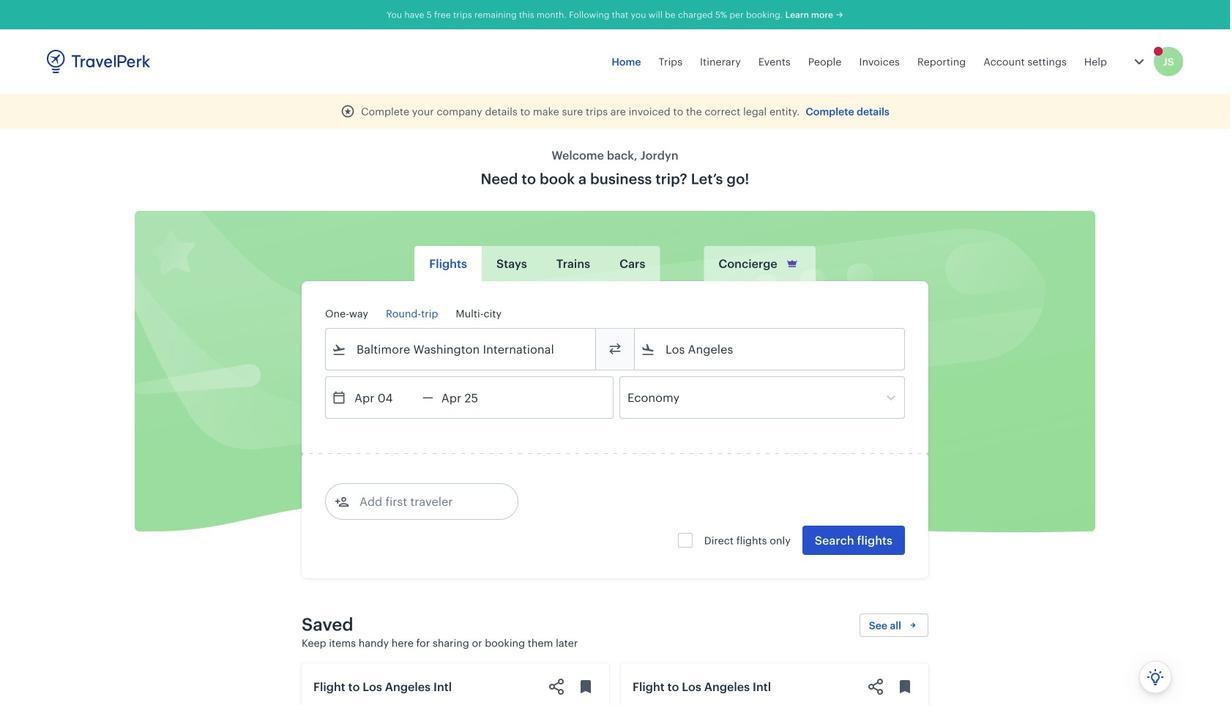 Task type: describe. For each thing, give the bounding box(es) containing it.
Depart text field
[[346, 377, 423, 418]]

To search field
[[655, 338, 885, 361]]

Return text field
[[433, 377, 510, 418]]

Add first traveler search field
[[349, 490, 502, 513]]



Task type: vqa. For each thing, say whether or not it's contained in the screenshot.
the From "search box"
yes



Task type: locate. For each thing, give the bounding box(es) containing it.
From search field
[[346, 338, 576, 361]]



